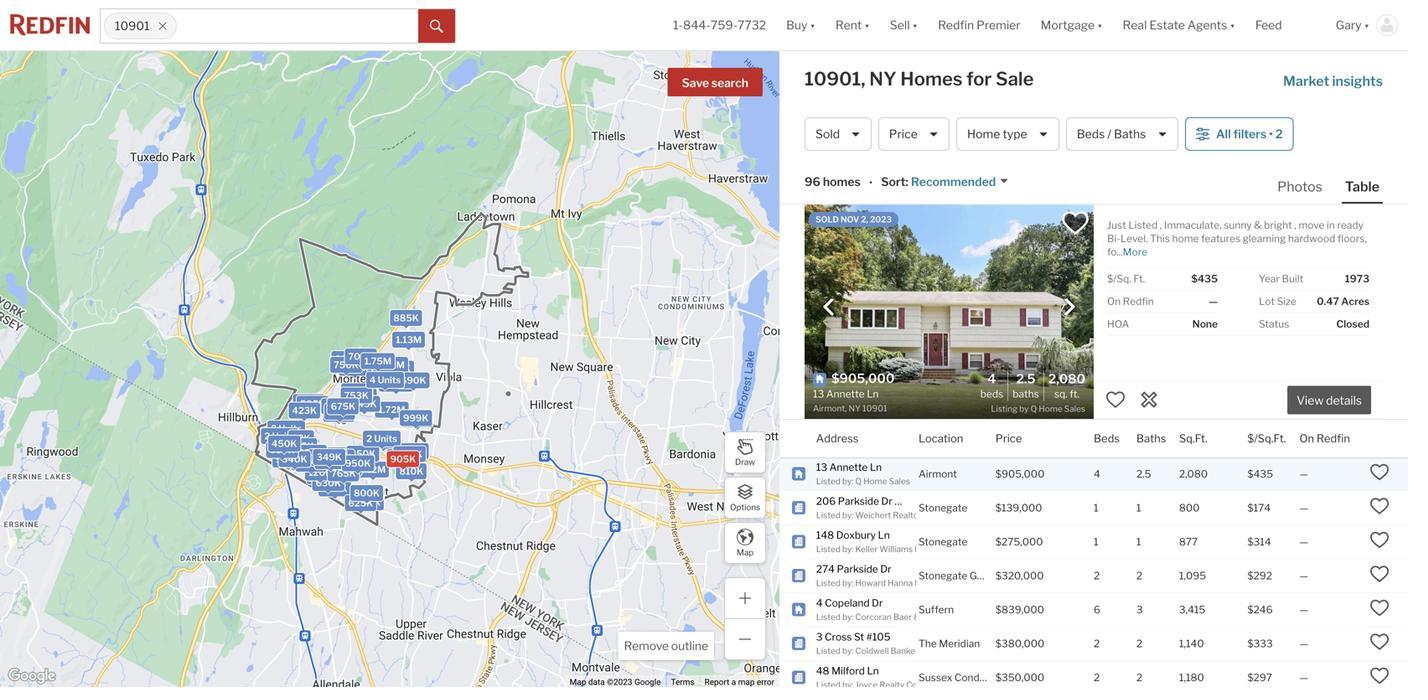 Task type: describe. For each thing, give the bounding box(es) containing it.
weichert
[[855, 510, 891, 521]]

3 cross st #105 link
[[816, 630, 903, 644]]

0 horizontal spatial price button
[[878, 117, 950, 151]]

view details button
[[1287, 386, 1371, 414]]

all filters • 2 button
[[1185, 117, 1294, 151]]

by: for annette
[[842, 476, 854, 487]]

favorite this home image for $435
[[1370, 462, 1390, 482]]

0 horizontal spatial 450k
[[272, 439, 297, 449]]

1973
[[1345, 273, 1370, 285]]

sq.
[[1054, 388, 1068, 400]]

on inside button
[[1300, 432, 1314, 445]]

realty inside 148 doxbury ln listed by: keller williams realty
[[915, 544, 940, 554]]

favorite button checkbox
[[1061, 209, 1090, 237]]

— for $297
[[1300, 672, 1308, 684]]

insights
[[1332, 73, 1383, 89]]

realty for stonegate
[[937, 578, 962, 588]]

price inside price button
[[889, 127, 918, 141]]

▾ for rent ▾
[[864, 18, 870, 32]]

• for homes
[[869, 176, 873, 190]]

dr for 274 parkside dr
[[880, 563, 891, 575]]

the
[[919, 638, 937, 650]]

beds for beds / baths
[[1077, 127, 1105, 141]]

this
[[1150, 233, 1170, 245]]

by: for parkside
[[842, 578, 854, 588]]

0 horizontal spatial $435
[[1191, 273, 1218, 285]]

$380,000
[[996, 638, 1045, 650]]

▾ for mortgage ▾
[[1097, 18, 1103, 32]]

howard
[[855, 578, 886, 588]]

status
[[1259, 318, 1289, 330]]

market
[[1283, 73, 1329, 89]]

location
[[919, 432, 963, 445]]

1 down beds button on the bottom of page
[[1094, 502, 1098, 514]]

2.5 for 2.5
[[1136, 468, 1151, 480]]

1 horizontal spatial $435
[[1247, 468, 1273, 480]]

845k
[[351, 398, 377, 409]]

mortgage ▾
[[1041, 18, 1103, 32]]

immaculate,
[[1164, 219, 1222, 231]]

1.54m
[[382, 378, 410, 389]]

877
[[1179, 536, 1198, 548]]

1 left 800
[[1136, 502, 1141, 514]]

4 for 4 units
[[370, 375, 376, 386]]

dr inside 206 parkside dr #206 listed by: weichert realtors stonegate
[[881, 495, 892, 508]]

beds button
[[1094, 420, 1120, 458]]

2 vertical spatial baths
[[1136, 432, 1166, 445]]

real estate agents ▾
[[1123, 18, 1235, 32]]

just listed , immaculate, sunny  &  bright , move in ready bi-level. this home features gleaming hardwood floors, fo...
[[1107, 219, 1367, 258]]

just
[[1107, 219, 1126, 231]]

48 milford ln
[[816, 665, 879, 677]]

fo...
[[1107, 246, 1123, 258]]

real estate agents ▾ button
[[1113, 0, 1245, 50]]

1 vertical spatial 6
[[1094, 604, 1100, 616]]

255k
[[320, 462, 345, 473]]

mcintosh
[[922, 612, 959, 622]]

st
[[854, 631, 864, 643]]

ft. inside 2,080 sq. ft.
[[1070, 388, 1080, 400]]

level.
[[1120, 233, 1148, 245]]

765k
[[331, 468, 356, 479]]

parkside for 206
[[838, 495, 879, 508]]

4 for 4
[[1094, 468, 1100, 480]]

submit search image
[[430, 20, 443, 33]]

▾ for sell ▾
[[912, 18, 918, 32]]

1 vertical spatial 700k
[[322, 483, 347, 494]]

$174
[[1247, 502, 1271, 514]]

1 , from the left
[[1160, 219, 1162, 231]]

2 , from the left
[[1294, 219, 1296, 231]]

real
[[1123, 18, 1147, 32]]

1 vertical spatial beds
[[980, 388, 1003, 400]]

— for $435
[[1300, 468, 1308, 480]]

map
[[737, 548, 754, 558]]

0 horizontal spatial 6
[[1001, 570, 1007, 582]]

$297
[[1247, 672, 1272, 684]]

sussex
[[919, 672, 952, 684]]

favorite this home image for $314
[[1370, 530, 1390, 550]]

801k
[[390, 452, 414, 463]]

sold nov 2, 2023
[[816, 215, 892, 225]]

1-844-759-7732 link
[[673, 18, 766, 32]]

save search button
[[668, 68, 763, 96]]

0 horizontal spatial on
[[1107, 295, 1121, 308]]

690k
[[401, 375, 426, 386]]

2 inside button
[[1275, 127, 1283, 141]]

by: inside 206 parkside dr #206 listed by: weichert realtors stonegate
[[842, 510, 854, 521]]

map region
[[0, 26, 857, 687]]

milford
[[832, 665, 865, 677]]

mortgage ▾ button
[[1031, 0, 1113, 50]]

630k
[[316, 478, 341, 489]]

& inside 4 copeland dr listed by: corcoran baer & mcintosh
[[914, 612, 920, 622]]

dr for 4 copeland dr
[[872, 597, 883, 609]]

home
[[1172, 233, 1199, 245]]

523k
[[326, 409, 351, 420]]

665k
[[269, 445, 295, 455]]

3 cross st #105 listed by: coldwell banker realty
[[816, 631, 945, 656]]

83k
[[292, 433, 311, 444]]

home type button
[[956, 117, 1059, 151]]

size
[[1277, 295, 1297, 308]]

favorite this home image for $246
[[1370, 598, 1390, 618]]

0.47 acres
[[1317, 295, 1370, 308]]

home inside 13 annette ln listed by: q home sales
[[864, 476, 887, 487]]

sold button
[[805, 117, 872, 151]]

mortgage ▾ button
[[1041, 0, 1103, 50]]

listed inside 3 cross st #105 listed by: coldwell banker realty
[[816, 646, 841, 656]]

#206
[[895, 495, 920, 508]]

275k
[[313, 463, 337, 474]]

— for $174
[[1300, 502, 1308, 514]]

595k
[[300, 399, 325, 410]]

96
[[805, 175, 821, 189]]

home inside button
[[967, 127, 1000, 141]]

view
[[1297, 393, 1324, 408]]

1.72m
[[379, 404, 405, 415]]

$246
[[1247, 604, 1273, 616]]

1 vertical spatial baths
[[1013, 388, 1039, 400]]

— for $314
[[1300, 536, 1308, 548]]

gary ▾
[[1336, 18, 1370, 32]]

#105
[[866, 631, 891, 643]]

previous button image
[[821, 299, 837, 316]]

$333
[[1247, 638, 1273, 650]]

430k
[[385, 363, 411, 374]]

844-
[[683, 18, 711, 32]]

type
[[1003, 127, 1027, 141]]

950k
[[345, 458, 371, 469]]

— for $246
[[1300, 604, 1308, 616]]

ny
[[869, 67, 897, 90]]

1.10m
[[342, 362, 368, 373]]

floors,
[[1338, 233, 1367, 245]]

market insights link
[[1283, 54, 1383, 91]]

parkside for 274
[[837, 563, 878, 575]]

listed inside the just listed , immaculate, sunny  &  bright , move in ready bi-level. this home features gleaming hardwood floors, fo...
[[1128, 219, 1158, 231]]

328k
[[321, 452, 346, 463]]

1 right the $275,000
[[1094, 536, 1098, 548]]

▾ for buy ▾
[[810, 18, 815, 32]]

2,080 for 2,080
[[1179, 468, 1208, 480]]

realty for the
[[920, 646, 945, 656]]

banker
[[891, 646, 919, 656]]

estate
[[1149, 18, 1185, 32]]

airmont
[[919, 468, 957, 480]]

:
[[906, 175, 908, 189]]

address button
[[816, 420, 859, 458]]

v
[[1022, 672, 1030, 684]]

2.42m
[[376, 359, 405, 370]]

ready
[[1337, 219, 1364, 231]]

premier
[[977, 18, 1021, 32]]

10901,
[[805, 67, 866, 90]]

realtors
[[893, 510, 926, 521]]



Task type: vqa. For each thing, say whether or not it's contained in the screenshot.


Task type: locate. For each thing, give the bounding box(es) containing it.
0 vertical spatial ft.
[[1133, 273, 1145, 285]]

1-
[[673, 18, 683, 32]]

,
[[1160, 219, 1162, 231], [1294, 219, 1296, 231]]

the meridian
[[919, 638, 980, 650]]

2.5 for 2.5 baths
[[1016, 371, 1036, 386]]

4 by: from the top
[[842, 578, 854, 588]]

0 horizontal spatial ft.
[[1070, 388, 1080, 400]]

ln right the annette at the bottom right
[[870, 461, 882, 474]]

stonegate up the suffern
[[919, 570, 968, 582]]

on redfin down the $/sq. ft.
[[1107, 295, 1154, 308]]

1 vertical spatial on redfin
[[1300, 432, 1350, 445]]

location button
[[919, 420, 963, 458]]

1 horizontal spatial •
[[1269, 127, 1273, 141]]

parkside inside 206 parkside dr #206 listed by: weichert realtors stonegate
[[838, 495, 879, 508]]

draw button
[[724, 432, 766, 474]]

condominium
[[955, 672, 1020, 684]]

0 vertical spatial redfin
[[938, 18, 974, 32]]

0 vertical spatial 3
[[313, 452, 319, 463]]

1 horizontal spatial 2.5
[[1136, 468, 1151, 480]]

2,080 for 2,080 sq. ft.
[[1048, 371, 1085, 386]]

▾
[[810, 18, 815, 32], [864, 18, 870, 32], [912, 18, 918, 32], [1097, 18, 1103, 32], [1230, 18, 1235, 32], [1364, 18, 1370, 32]]

2 vertical spatial 3
[[816, 631, 823, 643]]

0 vertical spatial beds
[[1077, 127, 1105, 141]]

recommended button
[[908, 174, 1009, 190]]

parkside up howard
[[837, 563, 878, 575]]

0 vertical spatial ln
[[870, 461, 882, 474]]

next button image
[[1061, 299, 1078, 316]]

ft. right sq.
[[1070, 388, 1080, 400]]

800
[[1179, 502, 1200, 514]]

0 horizontal spatial 475k
[[284, 446, 309, 457]]

ln inside 13 annette ln listed by: q home sales
[[870, 461, 882, 474]]

listed inside 4 copeland dr listed by: corcoran baer & mcintosh
[[816, 612, 841, 622]]

3 inside map region
[[313, 452, 319, 463]]

1 vertical spatial dr
[[880, 563, 891, 575]]

remove 10901 image
[[158, 21, 168, 31]]

0 horizontal spatial 700k
[[322, 483, 347, 494]]

753k
[[344, 390, 369, 401]]

& right baer
[[914, 612, 920, 622]]

listed down 206
[[816, 510, 841, 521]]

sell ▾ button
[[890, 0, 918, 50]]

photos
[[1278, 179, 1322, 195]]

3 by: from the top
[[842, 544, 854, 554]]

draw
[[735, 457, 755, 467]]

, left move
[[1294, 219, 1296, 231]]

all filters • 2
[[1216, 127, 1283, 141]]

listed down 148
[[816, 544, 841, 554]]

6 by: from the top
[[842, 646, 854, 656]]

stonegate up stonegate group 6
[[919, 536, 968, 548]]

redfin down the $/sq. ft.
[[1123, 295, 1154, 308]]

realty up the sussex
[[920, 646, 945, 656]]

$435 down features
[[1191, 273, 1218, 285]]

1.13m
[[396, 335, 422, 345]]

& inside the just listed , immaculate, sunny  &  bright , move in ready bi-level. this home features gleaming hardwood floors, fo...
[[1254, 219, 1262, 231]]

425k up the 340k
[[289, 441, 314, 452]]

2 favorite this home image from the top
[[1370, 530, 1390, 550]]

13 annette ln link
[[816, 461, 903, 474]]

206 parkside dr #206 listed by: weichert realtors stonegate
[[816, 495, 968, 521]]

stonegate for stonegate group 6
[[919, 570, 968, 582]]

5 by: from the top
[[842, 612, 854, 622]]

0 horizontal spatial &
[[914, 612, 920, 622]]

price button up $905,000
[[996, 420, 1022, 458]]

1 horizontal spatial redfin
[[1123, 295, 1154, 308]]

listed down 13
[[816, 476, 841, 487]]

— right $297
[[1300, 672, 1308, 684]]

beds left baths button
[[1094, 432, 1120, 445]]

148 doxbury ln link
[[816, 528, 903, 542]]

ft. right $/sq.
[[1133, 273, 1145, 285]]

1 horizontal spatial 700k
[[348, 351, 373, 362]]

by: for copeland
[[842, 612, 854, 622]]

2,080 up sq.
[[1048, 371, 1085, 386]]

by: inside 148 doxbury ln listed by: keller williams realty
[[842, 544, 854, 554]]

realty inside 274 parkside dr listed by: howard hanna rand realty
[[937, 578, 962, 588]]

realty right "rand"
[[937, 578, 962, 588]]

1 horizontal spatial ,
[[1294, 219, 1296, 231]]

1 horizontal spatial on
[[1300, 432, 1314, 445]]

3 for 3
[[1136, 604, 1143, 616]]

1 horizontal spatial &
[[1254, 219, 1262, 231]]

by: up 'doxbury'
[[842, 510, 854, 521]]

1 left 877
[[1136, 536, 1141, 548]]

0 vertical spatial 700k
[[348, 351, 373, 362]]

1 horizontal spatial ft.
[[1133, 273, 1145, 285]]

$/sq.
[[1107, 273, 1131, 285]]

sale
[[996, 67, 1034, 90]]

baths inside "button"
[[1114, 127, 1146, 141]]

563k
[[296, 397, 322, 408]]

4 ▾ from the left
[[1097, 18, 1103, 32]]

0 vertical spatial price button
[[878, 117, 950, 151]]

525k
[[276, 454, 301, 465]]

baths right 4 beds
[[1013, 388, 1039, 400]]

320k
[[311, 467, 336, 478]]

1 ▾ from the left
[[810, 18, 815, 32]]

on up hoa
[[1107, 295, 1121, 308]]

0 horizontal spatial 650k
[[350, 448, 376, 459]]

2.5 baths
[[1013, 371, 1039, 400]]

1 by: from the top
[[842, 476, 854, 487]]

0 vertical spatial price
[[889, 127, 918, 141]]

stonegate for stonegate
[[919, 536, 968, 548]]

— right $174
[[1300, 502, 1308, 514]]

1 vertical spatial price button
[[996, 420, 1022, 458]]

beds inside "button"
[[1077, 127, 1105, 141]]

rent ▾ button
[[836, 0, 870, 50]]

sort :
[[881, 175, 908, 189]]

group
[[970, 570, 999, 582]]

4 down 1.75m
[[370, 375, 376, 386]]

by: inside 13 annette ln listed by: q home sales
[[842, 476, 854, 487]]

6
[[1001, 570, 1007, 582], [1094, 604, 1100, 616]]

0 horizontal spatial home
[[864, 476, 887, 487]]

2023
[[870, 215, 892, 225]]

heading
[[813, 370, 949, 415]]

beds left /
[[1077, 127, 1105, 141]]

4 down beds button on the bottom of page
[[1094, 468, 1100, 480]]

by: inside 274 parkside dr listed by: howard hanna rand realty
[[842, 578, 854, 588]]

6 right $839,000 on the right bottom
[[1094, 604, 1100, 616]]

— right $292
[[1300, 570, 1308, 582]]

$839,000
[[996, 604, 1044, 616]]

0 vertical spatial 6
[[1001, 570, 1007, 582]]

4 units
[[370, 375, 401, 386]]

rent ▾
[[836, 18, 870, 32]]

favorite this home image for $333
[[1370, 632, 1390, 652]]

3 for 3 cross st #105 listed by: coldwell banker realty
[[816, 631, 823, 643]]

0 horizontal spatial price
[[889, 127, 918, 141]]

274 parkside dr link
[[816, 562, 903, 576]]

1 horizontal spatial price button
[[996, 420, 1022, 458]]

home
[[967, 127, 1000, 141], [864, 476, 887, 487]]

0 vertical spatial 425k
[[289, 441, 314, 452]]

1 horizontal spatial 6
[[1094, 604, 1100, 616]]

1 vertical spatial on
[[1300, 432, 1314, 445]]

on
[[1107, 295, 1121, 308], [1300, 432, 1314, 445]]

0 vertical spatial baths
[[1114, 127, 1146, 141]]

listed up level. at the top right of page
[[1128, 219, 1158, 231]]

206
[[816, 495, 836, 508]]

▾ right gary
[[1364, 18, 1370, 32]]

0 horizontal spatial 2.5
[[1016, 371, 1036, 386]]

1 vertical spatial $435
[[1247, 468, 1273, 480]]

2 vertical spatial redfin
[[1317, 432, 1350, 445]]

1 vertical spatial realty
[[937, 578, 962, 588]]

4
[[988, 371, 996, 386], [370, 375, 376, 386], [1094, 468, 1100, 480], [816, 597, 823, 609]]

coldwell
[[855, 646, 889, 656]]

2 horizontal spatial 3
[[1136, 604, 1143, 616]]

google image
[[4, 666, 60, 687]]

0 vertical spatial on
[[1107, 295, 1121, 308]]

keller
[[855, 544, 878, 554]]

favorite this home image
[[1106, 390, 1126, 410], [1370, 496, 1390, 516], [1370, 564, 1390, 584], [1370, 598, 1390, 618], [1370, 666, 1390, 686]]

1 vertical spatial parkside
[[837, 563, 878, 575]]

on down view at bottom
[[1300, 432, 1314, 445]]

1 vertical spatial redfin
[[1123, 295, 1154, 308]]

0 horizontal spatial redfin
[[938, 18, 974, 32]]

2.5 inside 2.5 baths
[[1016, 371, 1036, 386]]

5 ▾ from the left
[[1230, 18, 1235, 32]]

1 horizontal spatial on redfin
[[1300, 432, 1350, 445]]

4 left 2.5 baths
[[988, 371, 996, 386]]

listed inside 13 annette ln listed by: q home sales
[[816, 476, 841, 487]]

1 favorite this home image from the top
[[1370, 462, 1390, 482]]

by: down 274 parkside dr link
[[842, 578, 854, 588]]

1 vertical spatial favorite this home image
[[1370, 530, 1390, 550]]

0 horizontal spatial 2,080
[[1048, 371, 1085, 386]]

975k
[[405, 414, 430, 425]]

by: left 'q' at right bottom
[[842, 476, 854, 487]]

580k
[[338, 453, 364, 464]]

dr inside 4 copeland dr listed by: corcoran baer & mcintosh
[[872, 597, 883, 609]]

$350,000
[[996, 672, 1044, 684]]

favorite this home image
[[1370, 462, 1390, 482], [1370, 530, 1390, 550], [1370, 632, 1390, 652]]

realty inside 3 cross st #105 listed by: coldwell banker realty
[[920, 646, 945, 656]]

1,095
[[1179, 570, 1206, 582]]

on redfin down view details on the bottom of the page
[[1300, 432, 1350, 445]]

view details link
[[1287, 384, 1371, 414]]

price up $905,000
[[996, 432, 1022, 445]]

1,140
[[1179, 638, 1204, 650]]

dr up corcoran
[[872, 597, 883, 609]]

all
[[1216, 127, 1231, 141]]

save search
[[682, 76, 748, 90]]

2,080
[[1048, 371, 1085, 386], [1179, 468, 1208, 480]]

— for $292
[[1300, 570, 1308, 582]]

3 for 3 units
[[313, 452, 319, 463]]

• inside button
[[1269, 127, 1273, 141]]

1 horizontal spatial 475k
[[326, 452, 351, 463]]

48 milford ln link
[[816, 664, 903, 678]]

2.5 down baths button
[[1136, 468, 1151, 480]]

3 ▾ from the left
[[912, 18, 918, 32]]

in
[[1327, 219, 1335, 231]]

$435 up $174
[[1247, 468, 1273, 480]]

2,080 up 800
[[1179, 468, 1208, 480]]

0 vertical spatial •
[[1269, 127, 1273, 141]]

listed inside 274 parkside dr listed by: howard hanna rand realty
[[816, 578, 841, 588]]

redfin left premier in the right top of the page
[[938, 18, 974, 32]]

ln down the coldwell
[[867, 665, 879, 677]]

favorite this home image for $174
[[1370, 496, 1390, 516]]

2 vertical spatial ln
[[867, 665, 879, 677]]

3 favorite this home image from the top
[[1370, 632, 1390, 652]]

1 vertical spatial home
[[864, 476, 887, 487]]

listed inside 206 parkside dr #206 listed by: weichert realtors stonegate
[[816, 510, 841, 521]]

, up this
[[1160, 219, 1162, 231]]

800k
[[354, 488, 380, 499]]

▾ for gary ▾
[[1364, 18, 1370, 32]]

0 vertical spatial $435
[[1191, 273, 1218, 285]]

listed inside 148 doxbury ln listed by: keller williams realty
[[816, 544, 841, 554]]

0 vertical spatial stonegate
[[919, 502, 968, 514]]

$435
[[1191, 273, 1218, 285], [1247, 468, 1273, 480]]

ln for 148 doxbury ln
[[878, 529, 890, 541]]

stonegate down airmont
[[919, 502, 968, 514]]

1 vertical spatial &
[[914, 612, 920, 622]]

ln up williams
[[878, 529, 890, 541]]

• right 'filters'
[[1269, 127, 1273, 141]]

650k up 810k
[[397, 449, 422, 460]]

2 vertical spatial dr
[[872, 597, 883, 609]]

& up gleaming
[[1254, 219, 1262, 231]]

0 horizontal spatial on redfin
[[1107, 295, 1154, 308]]

1 vertical spatial ln
[[878, 529, 890, 541]]

6 ▾ from the left
[[1364, 18, 1370, 32]]

built
[[1282, 273, 1304, 285]]

— right $246
[[1300, 604, 1308, 616]]

700k
[[348, 351, 373, 362], [322, 483, 347, 494]]

beds left 2.5 baths
[[980, 388, 1003, 400]]

2 vertical spatial stonegate
[[919, 570, 968, 582]]

▾ right buy
[[810, 18, 815, 32]]

▾ right sell
[[912, 18, 918, 32]]

0 horizontal spatial ,
[[1160, 219, 1162, 231]]

450k up 525k on the left bottom of the page
[[272, 439, 297, 449]]

2 vertical spatial beds
[[1094, 432, 1120, 445]]

• for filters
[[1269, 127, 1273, 141]]

redfin premier
[[938, 18, 1021, 32]]

parkside inside 274 parkside dr listed by: howard hanna rand realty
[[837, 563, 878, 575]]

2 vertical spatial realty
[[920, 646, 945, 656]]

335k
[[321, 450, 346, 461]]

by: for doxbury
[[842, 544, 854, 554]]

1 vertical spatial 3
[[1136, 604, 1143, 616]]

0 vertical spatial &
[[1254, 219, 1262, 231]]

274
[[816, 563, 835, 575]]

baths down x-out this home image
[[1136, 432, 1166, 445]]

dr inside 274 parkside dr listed by: howard hanna rand realty
[[880, 563, 891, 575]]

stonegate inside 206 parkside dr #206 listed by: weichert realtors stonegate
[[919, 502, 968, 514]]

by: inside 3 cross st #105 listed by: coldwell banker realty
[[842, 646, 854, 656]]

— right the $314
[[1300, 536, 1308, 548]]

— up none
[[1209, 295, 1218, 308]]

1 horizontal spatial 2,080
[[1179, 468, 1208, 480]]

listed down 274
[[816, 578, 841, 588]]

photo of 13 annette ln, airmont, ny 10901 image
[[805, 205, 1094, 419]]

beds for beds button on the bottom of page
[[1094, 432, 1120, 445]]

listed down cross
[[816, 646, 841, 656]]

— right $333
[[1300, 638, 1308, 650]]

▾ right 'agents'
[[1230, 18, 1235, 32]]

700k down 775k
[[322, 483, 347, 494]]

4 inside 4 beds
[[988, 371, 996, 386]]

1 vertical spatial stonegate
[[919, 536, 968, 548]]

550k
[[298, 447, 323, 458]]

450k up 801k
[[370, 436, 396, 446]]

2 horizontal spatial redfin
[[1317, 432, 1350, 445]]

4 inside 4 copeland dr listed by: corcoran baer & mcintosh
[[816, 597, 823, 609]]

0 vertical spatial favorite this home image
[[1370, 462, 1390, 482]]

parkside down 'q' at right bottom
[[838, 495, 879, 508]]

by: down 'copeland'
[[842, 612, 854, 622]]

• left sort
[[869, 176, 873, 190]]

0 vertical spatial home
[[967, 127, 1000, 141]]

700k up 1.10m
[[348, 351, 373, 362]]

0 vertical spatial 2,080
[[1048, 371, 1085, 386]]

• inside 96 homes •
[[869, 176, 873, 190]]

dr up "weichert"
[[881, 495, 892, 508]]

0 horizontal spatial 3
[[313, 452, 319, 463]]

dr up hanna on the bottom of the page
[[880, 563, 891, 575]]

— down on redfin button
[[1300, 468, 1308, 480]]

4 for 4 copeland dr listed by: corcoran baer & mcintosh
[[816, 597, 823, 609]]

1 horizontal spatial 650k
[[397, 449, 422, 460]]

price up :
[[889, 127, 918, 141]]

hanna
[[888, 578, 913, 588]]

price button up :
[[878, 117, 950, 151]]

2 ▾ from the left
[[864, 18, 870, 32]]

1 stonegate from the top
[[919, 502, 968, 514]]

favorite this home image for $292
[[1370, 564, 1390, 584]]

copeland
[[825, 597, 870, 609]]

by: inside 4 copeland dr listed by: corcoran baer & mcintosh
[[842, 612, 854, 622]]

650k up 1.12m
[[350, 448, 376, 459]]

1-844-759-7732
[[673, 18, 766, 32]]

4 inside map region
[[370, 375, 376, 386]]

0 vertical spatial on redfin
[[1107, 295, 1154, 308]]

sq.ft.
[[1179, 432, 1208, 445]]

2 stonegate from the top
[[919, 536, 968, 548]]

view details
[[1297, 393, 1362, 408]]

1 horizontal spatial price
[[996, 432, 1022, 445]]

mortgage
[[1041, 18, 1095, 32]]

96 homes •
[[805, 175, 873, 190]]

1 vertical spatial 425k
[[299, 459, 324, 469]]

by: down cross
[[842, 646, 854, 656]]

1 horizontal spatial home
[[967, 127, 1000, 141]]

4 left 'copeland'
[[816, 597, 823, 609]]

realty right williams
[[915, 544, 940, 554]]

$275,000
[[996, 536, 1043, 548]]

home left type at the right of page
[[967, 127, 1000, 141]]

4 for 4 beds
[[988, 371, 996, 386]]

3 inside 3 cross st #105 listed by: coldwell banker realty
[[816, 631, 823, 643]]

homes
[[900, 67, 963, 90]]

640k
[[347, 449, 372, 460]]

0 horizontal spatial •
[[869, 176, 873, 190]]

redfin down view details on the bottom of the page
[[1317, 432, 1350, 445]]

cross
[[825, 631, 852, 643]]

favorite this home image for $297
[[1370, 666, 1390, 686]]

None search field
[[177, 9, 418, 43]]

home right 'q' at right bottom
[[864, 476, 887, 487]]

bright
[[1264, 219, 1292, 231]]

ln inside 148 doxbury ln listed by: keller williams realty
[[878, 529, 890, 541]]

baths button
[[1136, 420, 1166, 458]]

0 vertical spatial parkside
[[838, 495, 879, 508]]

listed up cross
[[816, 612, 841, 622]]

baths
[[1114, 127, 1146, 141], [1013, 388, 1039, 400], [1136, 432, 1166, 445]]

lot size
[[1259, 295, 1297, 308]]

3 stonegate from the top
[[919, 570, 968, 582]]

1 vertical spatial price
[[996, 432, 1022, 445]]

2.5 right 4 beds
[[1016, 371, 1036, 386]]

425k
[[289, 441, 314, 452], [299, 459, 324, 469]]

1 horizontal spatial 3
[[816, 631, 823, 643]]

▾ right the rent
[[864, 18, 870, 32]]

4 beds
[[980, 371, 1003, 400]]

0 vertical spatial realty
[[915, 544, 940, 554]]

by: down 'doxbury'
[[842, 544, 854, 554]]

0 vertical spatial 2.5
[[1016, 371, 1036, 386]]

options
[[730, 502, 760, 512]]

0 vertical spatial dr
[[881, 495, 892, 508]]

sales
[[889, 476, 910, 487]]

1 vertical spatial •
[[869, 176, 873, 190]]

baths right /
[[1114, 127, 1146, 141]]

meridian
[[939, 638, 980, 650]]

x-out this home image
[[1139, 390, 1159, 410]]

ln for 13 annette ln
[[870, 461, 882, 474]]

sold
[[816, 215, 839, 225]]

425k down 550k
[[299, 459, 324, 469]]

1 horizontal spatial 450k
[[370, 436, 396, 446]]

2 by: from the top
[[842, 510, 854, 521]]

1 vertical spatial 2,080
[[1179, 468, 1208, 480]]

1 vertical spatial 2.5
[[1136, 468, 1151, 480]]

1 vertical spatial ft.
[[1070, 388, 1080, 400]]

520k
[[287, 438, 312, 448]]

6 right group
[[1001, 570, 1007, 582]]

2 vertical spatial favorite this home image
[[1370, 632, 1390, 652]]

realty
[[915, 544, 940, 554], [937, 578, 962, 588], [920, 646, 945, 656]]

— for $333
[[1300, 638, 1308, 650]]

favorite button image
[[1061, 209, 1090, 237]]

price button
[[878, 117, 950, 151], [996, 420, 1022, 458]]

▾ right mortgage at right
[[1097, 18, 1103, 32]]



